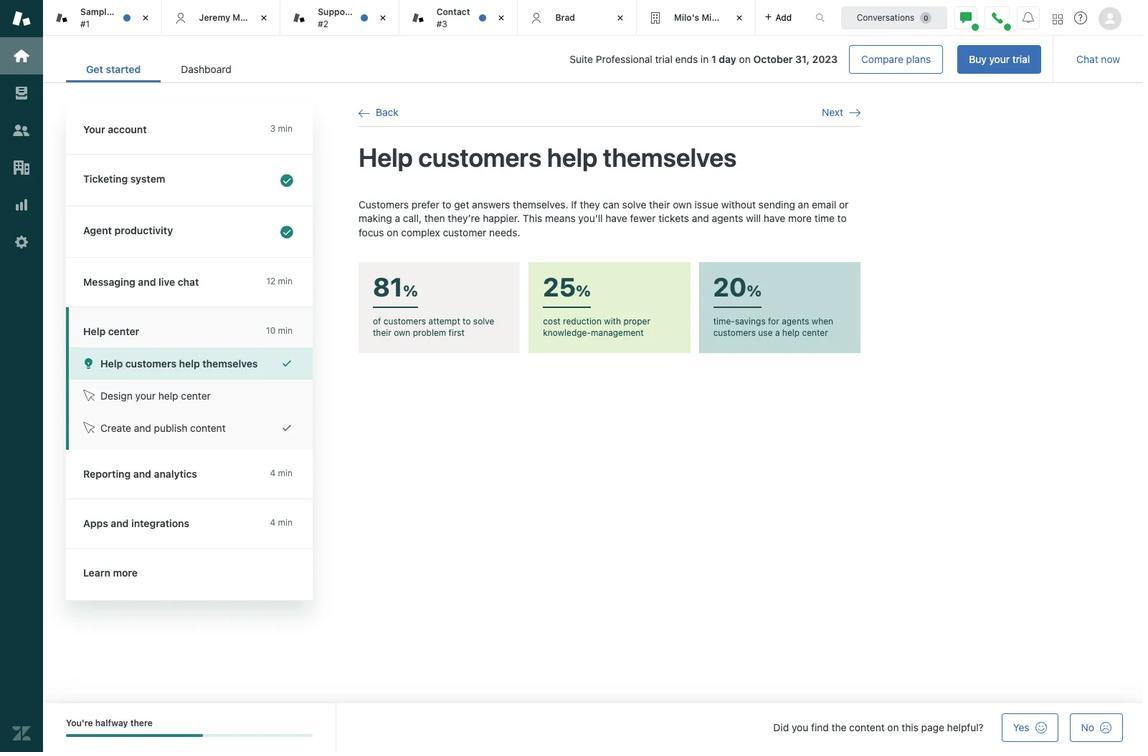 Task type: describe. For each thing, give the bounding box(es) containing it.
back button
[[359, 106, 399, 119]]

learn more button
[[66, 549, 310, 598]]

themselves inside button
[[202, 358, 258, 370]]

prefer
[[411, 198, 439, 211]]

apps
[[83, 518, 108, 530]]

min for reporting and analytics
[[278, 468, 293, 479]]

time-savings for agents when customers use a help center
[[713, 316, 833, 339]]

help inside time-savings for agents when customers use a help center
[[782, 328, 800, 339]]

4 for apps and integrations
[[270, 518, 276, 529]]

own inside of customers attempt to solve their own problem first
[[394, 328, 410, 339]]

progress bar image
[[66, 735, 203, 738]]

with
[[604, 316, 621, 327]]

2023
[[812, 53, 838, 65]]

customer
[[443, 226, 486, 239]]

customers inside of customers attempt to solve their own problem first
[[384, 316, 426, 327]]

agent
[[83, 224, 112, 237]]

min for your account
[[278, 123, 293, 134]]

get started image
[[12, 47, 31, 65]]

main element
[[0, 0, 43, 753]]

without
[[721, 198, 756, 211]]

help inside button
[[100, 358, 123, 370]]

yes button
[[1002, 714, 1058, 743]]

help customers help themselves inside button
[[100, 358, 258, 370]]

productivity
[[114, 224, 173, 237]]

the
[[831, 722, 846, 734]]

learn more
[[83, 567, 138, 579]]

conversations
[[857, 12, 915, 23]]

needs.
[[489, 226, 520, 239]]

reduction
[[563, 316, 602, 327]]

center inside heading
[[108, 326, 139, 338]]

button displays agent's chat status as online. image
[[960, 12, 972, 23]]

next
[[822, 106, 843, 118]]

views image
[[12, 84, 31, 103]]

31,
[[795, 53, 810, 65]]

and for messaging and live chat
[[138, 276, 156, 288]]

dashboard tab
[[161, 56, 252, 82]]

publish
[[154, 422, 187, 435]]

did you find the content on this page helpful?
[[773, 722, 984, 734]]

day
[[719, 53, 736, 65]]

themselves inside the content-title region
[[603, 142, 737, 173]]

section containing suite professional trial ends in
[[263, 45, 1041, 74]]

proper
[[623, 316, 650, 327]]

% for 25
[[576, 281, 591, 300]]

81
[[373, 272, 403, 303]]

compare plans
[[861, 53, 931, 65]]

plans
[[906, 53, 931, 65]]

a inside customers prefer to get answers themselves. if they can solve their own issue without sending an email or making a call, then they're happier. this means you'll have fewer tickets and agents will have more time to focus on complex customer needs.
[[395, 212, 400, 225]]

in
[[701, 53, 709, 65]]

ticketing system
[[83, 173, 165, 185]]

own inside customers prefer to get answers themselves. if they can solve their own issue without sending an email or making a call, then they're happier. this means you'll have fewer tickets and agents will have more time to focus on complex customer needs.
[[673, 198, 692, 211]]

close image inside brad tab
[[613, 11, 627, 25]]

problem
[[413, 328, 446, 339]]

agent productivity
[[83, 224, 173, 237]]

first
[[449, 328, 465, 339]]

time-
[[713, 316, 735, 327]]

savings
[[735, 316, 766, 327]]

help inside heading
[[83, 326, 106, 338]]

on inside customers prefer to get answers themselves. if they can solve their own issue without sending an email or making a call, then they're happier. this means you'll have fewer tickets and agents will have more time to focus on complex customer needs.
[[387, 226, 398, 239]]

help center heading
[[66, 308, 313, 348]]

jeremy
[[199, 12, 230, 23]]

this
[[523, 212, 542, 225]]

more inside 'dropdown button'
[[113, 567, 138, 579]]

create and publish content
[[100, 422, 226, 435]]

of
[[373, 316, 381, 327]]

to inside of customers attempt to solve their own problem first
[[463, 316, 471, 327]]

professional
[[596, 53, 652, 65]]

#1 tab
[[43, 0, 162, 36]]

they
[[580, 198, 600, 211]]

integrations
[[131, 518, 189, 530]]

buy your trial
[[969, 53, 1030, 65]]

yes
[[1013, 722, 1029, 734]]

create
[[100, 422, 131, 435]]

help up publish
[[158, 390, 178, 402]]

2 have from the left
[[764, 212, 785, 225]]

issue
[[695, 198, 719, 211]]

you're halfway there
[[66, 719, 153, 729]]

#3
[[437, 18, 447, 29]]

customers inside the content-title region
[[418, 142, 542, 173]]

tab list containing get started
[[66, 56, 252, 82]]

agent productivity button
[[66, 207, 310, 257]]

design your help center
[[100, 390, 211, 402]]

organizations image
[[12, 158, 31, 177]]

more inside customers prefer to get answers themselves. if they can solve their own issue without sending an email or making a call, then they're happier. this means you'll have fewer tickets and agents will have more time to focus on complex customer needs.
[[788, 212, 812, 225]]

October 31, 2023 text field
[[753, 53, 838, 65]]

trial for your
[[1012, 53, 1030, 65]]

miller
[[233, 12, 256, 23]]

create and publish content button
[[69, 412, 313, 445]]

close image for #1
[[138, 11, 152, 25]]

help inside the content-title region
[[359, 142, 413, 173]]

close image for #2
[[376, 11, 390, 25]]

themselves.
[[513, 198, 568, 211]]

81 %
[[373, 272, 418, 303]]

conversations button
[[841, 6, 947, 29]]

will
[[746, 212, 761, 225]]

your for design
[[135, 390, 156, 402]]

#1
[[80, 18, 90, 29]]

customers inside time-savings for agents when customers use a help center
[[713, 328, 756, 339]]

1 have from the left
[[605, 212, 627, 225]]

reporting and analytics
[[83, 468, 197, 480]]

learn
[[83, 567, 110, 579]]

your
[[83, 123, 105, 136]]

then
[[424, 212, 445, 225]]

there
[[130, 719, 153, 729]]

compare
[[861, 53, 903, 65]]

they're
[[448, 212, 480, 225]]

#2 tab
[[281, 0, 399, 36]]

solve inside of customers attempt to solve their own problem first
[[473, 316, 494, 327]]

help customers help themselves inside the content-title region
[[359, 142, 737, 173]]

means
[[545, 212, 576, 225]]

get
[[86, 63, 103, 75]]

on inside section
[[739, 53, 751, 65]]

focus
[[359, 226, 384, 239]]

4 min for integrations
[[270, 518, 293, 529]]

and inside customers prefer to get answers themselves. if they can solve their own issue without sending an email or making a call, then they're happier. this means you'll have fewer tickets and agents will have more time to focus on complex customer needs.
[[692, 212, 709, 225]]

cost
[[543, 316, 561, 327]]

help center
[[83, 326, 139, 338]]

close image for jeremy miller tab
[[257, 11, 271, 25]]

get
[[454, 198, 469, 211]]

tab containing contact
[[399, 0, 518, 36]]

content-title region
[[359, 141, 861, 175]]

brad
[[555, 12, 575, 23]]

4 for reporting and analytics
[[270, 468, 276, 479]]

sending
[[758, 198, 795, 211]]

buy your trial button
[[957, 45, 1041, 74]]

help inside the content-title region
[[547, 142, 598, 173]]

system
[[130, 173, 165, 185]]

help customers help themselves button
[[69, 348, 313, 380]]



Task type: locate. For each thing, give the bounding box(es) containing it.
1 horizontal spatial on
[[739, 53, 751, 65]]

4 min
[[270, 468, 293, 479], [270, 518, 293, 529]]

1 vertical spatial solve
[[473, 316, 494, 327]]

on right day
[[739, 53, 751, 65]]

0 vertical spatial 4 min
[[270, 468, 293, 479]]

1 close image from the left
[[257, 11, 271, 25]]

more
[[788, 212, 812, 225], [113, 567, 138, 579]]

1 horizontal spatial own
[[673, 198, 692, 211]]

2 tab from the left
[[637, 0, 756, 36]]

halfway
[[95, 719, 128, 729]]

customers
[[418, 142, 542, 173], [384, 316, 426, 327], [713, 328, 756, 339], [125, 358, 176, 370]]

to down or
[[837, 212, 847, 225]]

customers up design your help center
[[125, 358, 176, 370]]

help right 'use'
[[782, 328, 800, 339]]

back
[[376, 106, 399, 118]]

0 vertical spatial solve
[[622, 198, 646, 211]]

0 horizontal spatial help customers help themselves
[[100, 358, 258, 370]]

5 min from the top
[[278, 518, 293, 529]]

your inside button
[[989, 53, 1010, 65]]

3 min
[[270, 123, 293, 134]]

1 horizontal spatial tab
[[637, 0, 756, 36]]

no
[[1081, 722, 1094, 734]]

your
[[989, 53, 1010, 65], [135, 390, 156, 402]]

call,
[[403, 212, 422, 225]]

their down of
[[373, 328, 391, 339]]

2 horizontal spatial to
[[837, 212, 847, 225]]

live
[[159, 276, 175, 288]]

tab
[[399, 0, 518, 36], [637, 0, 756, 36]]

agents inside customers prefer to get answers themselves. if they can solve their own issue without sending an email or making a call, then they're happier. this means you'll have fewer tickets and agents will have more time to focus on complex customer needs.
[[712, 212, 743, 225]]

themselves up design your help center button
[[202, 358, 258, 370]]

on left this on the bottom of the page
[[887, 722, 899, 734]]

1 vertical spatial 4 min
[[270, 518, 293, 529]]

if
[[571, 198, 577, 211]]

of customers attempt to solve their own problem first
[[373, 316, 494, 339]]

your inside button
[[135, 390, 156, 402]]

1 trial from the left
[[655, 53, 673, 65]]

0 vertical spatial a
[[395, 212, 400, 225]]

center up create and publish content 'button' at left
[[181, 390, 211, 402]]

0 horizontal spatial %
[[403, 281, 418, 300]]

0 vertical spatial more
[[788, 212, 812, 225]]

content inside 'button'
[[190, 422, 226, 435]]

help up if
[[547, 142, 598, 173]]

suite
[[570, 53, 593, 65]]

close image
[[257, 11, 271, 25], [732, 11, 746, 25]]

making
[[359, 212, 392, 225]]

ticketing system button
[[66, 155, 310, 206]]

agents right the for on the right of page
[[782, 316, 809, 327]]

close image right miller
[[257, 11, 271, 25]]

close image
[[138, 11, 152, 25], [376, 11, 390, 25], [494, 11, 509, 25], [613, 11, 627, 25]]

reporting
[[83, 468, 131, 480]]

%
[[403, 281, 418, 300], [576, 281, 591, 300], [747, 281, 762, 300]]

page
[[921, 722, 944, 734]]

and inside create and publish content 'button'
[[134, 422, 151, 435]]

on right focus
[[387, 226, 398, 239]]

customers image
[[12, 121, 31, 140]]

0 horizontal spatial their
[[373, 328, 391, 339]]

0 vertical spatial their
[[649, 198, 670, 211]]

1 horizontal spatial trial
[[1012, 53, 1030, 65]]

helpful?
[[947, 722, 984, 734]]

10
[[266, 326, 276, 336]]

1 vertical spatial more
[[113, 567, 138, 579]]

your for buy
[[989, 53, 1010, 65]]

agents down without
[[712, 212, 743, 225]]

1 horizontal spatial close image
[[732, 11, 746, 25]]

1 4 from the top
[[270, 468, 276, 479]]

1 horizontal spatial a
[[775, 328, 780, 339]]

customers inside button
[[125, 358, 176, 370]]

customers down time-
[[713, 328, 756, 339]]

1 horizontal spatial content
[[849, 722, 885, 734]]

0 horizontal spatial content
[[190, 422, 226, 435]]

help customers help themselves up the themselves. at the left of the page
[[359, 142, 737, 173]]

% up of customers attempt to solve their own problem first
[[403, 281, 418, 300]]

themselves up issue
[[603, 142, 737, 173]]

chat
[[1076, 53, 1098, 65]]

1 horizontal spatial your
[[989, 53, 1010, 65]]

themselves
[[603, 142, 737, 173], [202, 358, 258, 370]]

use
[[758, 328, 773, 339]]

1 vertical spatial on
[[387, 226, 398, 239]]

1
[[711, 53, 716, 65]]

0 vertical spatial themselves
[[603, 142, 737, 173]]

content right the
[[849, 722, 885, 734]]

to up first
[[463, 316, 471, 327]]

jeremy miller
[[199, 12, 256, 23]]

0 horizontal spatial your
[[135, 390, 156, 402]]

0 vertical spatial agents
[[712, 212, 743, 225]]

25
[[543, 272, 576, 303]]

center
[[108, 326, 139, 338], [802, 328, 828, 339], [181, 390, 211, 402]]

zendesk image
[[12, 725, 31, 744]]

have down sending
[[764, 212, 785, 225]]

0 horizontal spatial have
[[605, 212, 627, 225]]

0 horizontal spatial tab
[[399, 0, 518, 36]]

fewer
[[630, 212, 656, 225]]

on inside footer
[[887, 722, 899, 734]]

get help image
[[1074, 11, 1087, 24]]

contact #3
[[437, 7, 470, 29]]

your right 'design' at the left of the page
[[135, 390, 156, 402]]

trial for professional
[[655, 53, 673, 65]]

1 vertical spatial to
[[837, 212, 847, 225]]

you
[[792, 722, 808, 734]]

add
[[776, 12, 792, 23]]

and
[[692, 212, 709, 225], [138, 276, 156, 288], [134, 422, 151, 435], [133, 468, 151, 480], [111, 518, 129, 530]]

3 close image from the left
[[494, 11, 509, 25]]

1 min from the top
[[278, 123, 293, 134]]

or
[[839, 198, 849, 211]]

1 horizontal spatial %
[[576, 281, 591, 300]]

a inside time-savings for agents when customers use a help center
[[775, 328, 780, 339]]

tabs tab list
[[43, 0, 800, 36]]

did
[[773, 722, 789, 734]]

on
[[739, 53, 751, 65], [387, 226, 398, 239], [887, 722, 899, 734]]

3 min from the top
[[278, 326, 293, 336]]

to
[[442, 198, 451, 211], [837, 212, 847, 225], [463, 316, 471, 327]]

close image up professional
[[613, 11, 627, 25]]

customers
[[359, 198, 409, 211]]

help customers help themselves up design your help center button
[[100, 358, 258, 370]]

solve inside customers prefer to get answers themselves. if they can solve their own issue without sending an email or making a call, then they're happier. this means you'll have fewer tickets and agents will have more time to focus on complex customer needs.
[[622, 198, 646, 211]]

solve up fewer
[[622, 198, 646, 211]]

4 close image from the left
[[613, 11, 627, 25]]

close image left #3
[[376, 11, 390, 25]]

3
[[270, 123, 276, 134]]

0 vertical spatial on
[[739, 53, 751, 65]]

get started
[[86, 63, 141, 75]]

10 min
[[266, 326, 293, 336]]

% inside 81 %
[[403, 281, 418, 300]]

1 horizontal spatial themselves
[[603, 142, 737, 173]]

solve right the attempt
[[473, 316, 494, 327]]

center down the messaging at the left top
[[108, 326, 139, 338]]

0 vertical spatial help customers help themselves
[[359, 142, 737, 173]]

2 horizontal spatial %
[[747, 281, 762, 300]]

trial down notifications image
[[1012, 53, 1030, 65]]

section
[[263, 45, 1041, 74]]

close image inside #1 tab
[[138, 11, 152, 25]]

own up tickets
[[673, 198, 692, 211]]

solve
[[622, 198, 646, 211], [473, 316, 494, 327]]

min
[[278, 123, 293, 134], [278, 276, 293, 287], [278, 326, 293, 336], [278, 468, 293, 479], [278, 518, 293, 529]]

a left the call,
[[395, 212, 400, 225]]

0 vertical spatial content
[[190, 422, 226, 435]]

1 vertical spatial their
[[373, 328, 391, 339]]

their
[[649, 198, 670, 211], [373, 328, 391, 339]]

0 vertical spatial 4
[[270, 468, 276, 479]]

min inside help center heading
[[278, 326, 293, 336]]

when
[[812, 316, 833, 327]]

agents inside time-savings for agents when customers use a help center
[[782, 316, 809, 327]]

0 horizontal spatial agents
[[712, 212, 743, 225]]

a right 'use'
[[775, 328, 780, 339]]

1 horizontal spatial to
[[463, 316, 471, 327]]

1 vertical spatial your
[[135, 390, 156, 402]]

close image right "contact #3"
[[494, 11, 509, 25]]

their inside of customers attempt to solve their own problem first
[[373, 328, 391, 339]]

account
[[108, 123, 147, 136]]

you'll
[[578, 212, 603, 225]]

help up design your help center button
[[179, 358, 200, 370]]

1 horizontal spatial solve
[[622, 198, 646, 211]]

0 vertical spatial your
[[989, 53, 1010, 65]]

0 vertical spatial help
[[359, 142, 413, 173]]

to left get at the left of the page
[[442, 198, 451, 211]]

center inside time-savings for agents when customers use a help center
[[802, 328, 828, 339]]

for
[[768, 316, 779, 327]]

2 min from the top
[[278, 276, 293, 287]]

1 vertical spatial own
[[394, 328, 410, 339]]

chat now
[[1076, 53, 1120, 65]]

notifications image
[[1023, 12, 1034, 23]]

your account
[[83, 123, 147, 136]]

design
[[100, 390, 132, 402]]

next button
[[822, 106, 861, 119]]

add button
[[756, 0, 800, 35]]

min for help center
[[278, 326, 293, 336]]

2 vertical spatial help
[[100, 358, 123, 370]]

0 horizontal spatial more
[[113, 567, 138, 579]]

region containing 81
[[359, 198, 861, 354]]

their up tickets
[[649, 198, 670, 211]]

% up savings
[[747, 281, 762, 300]]

4 min from the top
[[278, 468, 293, 479]]

close image left add dropdown button
[[732, 11, 746, 25]]

email
[[812, 198, 836, 211]]

customers up problem
[[384, 316, 426, 327]]

min for apps and integrations
[[278, 518, 293, 529]]

your right buy
[[989, 53, 1010, 65]]

footer containing did you find the content on this page helpful?
[[43, 704, 1143, 753]]

1 horizontal spatial agents
[[782, 316, 809, 327]]

1 vertical spatial help
[[83, 326, 106, 338]]

close image for #3
[[494, 11, 509, 25]]

% inside 20 %
[[747, 281, 762, 300]]

content down design your help center button
[[190, 422, 226, 435]]

and left live
[[138, 276, 156, 288]]

2 vertical spatial on
[[887, 722, 899, 734]]

2 % from the left
[[576, 281, 591, 300]]

1 % from the left
[[403, 281, 418, 300]]

help
[[359, 142, 413, 173], [83, 326, 106, 338], [100, 358, 123, 370]]

management
[[591, 328, 644, 339]]

1 horizontal spatial have
[[764, 212, 785, 225]]

2 horizontal spatial center
[[802, 328, 828, 339]]

have down can
[[605, 212, 627, 225]]

admin image
[[12, 233, 31, 252]]

progress-bar progress bar
[[66, 735, 313, 738]]

tab list
[[66, 56, 252, 82]]

0 horizontal spatial own
[[394, 328, 410, 339]]

center inside button
[[181, 390, 211, 402]]

brad tab
[[518, 0, 637, 36]]

2 4 min from the top
[[270, 518, 293, 529]]

their inside customers prefer to get answers themselves. if they can solve their own issue without sending an email or making a call, then they're happier. this means you'll have fewer tickets and agents will have more time to focus on complex customer needs.
[[649, 198, 670, 211]]

chat
[[178, 276, 199, 288]]

and down issue
[[692, 212, 709, 225]]

1 vertical spatial agents
[[782, 316, 809, 327]]

and for apps and integrations
[[111, 518, 129, 530]]

complex
[[401, 226, 440, 239]]

and left analytics
[[133, 468, 151, 480]]

0 horizontal spatial trial
[[655, 53, 673, 65]]

now
[[1101, 53, 1120, 65]]

% up reduction
[[576, 281, 591, 300]]

0 vertical spatial to
[[442, 198, 451, 211]]

0 horizontal spatial themselves
[[202, 358, 258, 370]]

apps and integrations
[[83, 518, 189, 530]]

0 horizontal spatial a
[[395, 212, 400, 225]]

and for reporting and analytics
[[133, 468, 151, 480]]

and right apps
[[111, 518, 129, 530]]

agents
[[712, 212, 743, 225], [782, 316, 809, 327]]

0 horizontal spatial center
[[108, 326, 139, 338]]

1 vertical spatial 4
[[270, 518, 276, 529]]

2 trial from the left
[[1012, 53, 1030, 65]]

own left problem
[[394, 328, 410, 339]]

close image inside jeremy miller tab
[[257, 11, 271, 25]]

zendesk support image
[[12, 9, 31, 28]]

0 horizontal spatial solve
[[473, 316, 494, 327]]

1 tab from the left
[[399, 0, 518, 36]]

happier.
[[483, 212, 520, 225]]

1 vertical spatial a
[[775, 328, 780, 339]]

footer
[[43, 704, 1143, 753]]

help down back
[[359, 142, 413, 173]]

messaging and live chat
[[83, 276, 199, 288]]

close image inside #2 tab
[[376, 11, 390, 25]]

% inside the 25 %
[[576, 281, 591, 300]]

1 close image from the left
[[138, 11, 152, 25]]

1 4 min from the top
[[270, 468, 293, 479]]

customers up answers on the left of the page
[[418, 142, 542, 173]]

1 vertical spatial themselves
[[202, 358, 258, 370]]

zendesk products image
[[1053, 14, 1063, 24]]

reporting image
[[12, 196, 31, 214]]

help down the help center at the left top of page
[[100, 358, 123, 370]]

1 horizontal spatial their
[[649, 198, 670, 211]]

close image inside tab
[[732, 11, 746, 25]]

0 vertical spatial own
[[673, 198, 692, 211]]

1 vertical spatial help customers help themselves
[[100, 358, 258, 370]]

1 horizontal spatial help customers help themselves
[[359, 142, 737, 173]]

3 % from the left
[[747, 281, 762, 300]]

% for 20
[[747, 281, 762, 300]]

trial left ends on the top of page
[[655, 53, 673, 65]]

help down the messaging at the left top
[[83, 326, 106, 338]]

2 close image from the left
[[376, 11, 390, 25]]

2 vertical spatial to
[[463, 316, 471, 327]]

20
[[713, 272, 747, 303]]

1 horizontal spatial center
[[181, 390, 211, 402]]

trial inside button
[[1012, 53, 1030, 65]]

2 horizontal spatial on
[[887, 722, 899, 734]]

and right create
[[134, 422, 151, 435]]

analytics
[[154, 468, 197, 480]]

4 min for analytics
[[270, 468, 293, 479]]

0 horizontal spatial to
[[442, 198, 451, 211]]

october
[[753, 53, 793, 65]]

20 %
[[713, 272, 762, 303]]

more right the learn
[[113, 567, 138, 579]]

2 close image from the left
[[732, 11, 746, 25]]

suite professional trial ends in 1 day on october 31, 2023
[[570, 53, 838, 65]]

close image up started
[[138, 11, 152, 25]]

1 horizontal spatial more
[[788, 212, 812, 225]]

0 horizontal spatial close image
[[257, 11, 271, 25]]

0 horizontal spatial on
[[387, 226, 398, 239]]

min for messaging and live chat
[[278, 276, 293, 287]]

more down an
[[788, 212, 812, 225]]

can
[[603, 198, 619, 211]]

jeremy miller tab
[[162, 0, 281, 36]]

and for create and publish content
[[134, 422, 151, 435]]

2 4 from the top
[[270, 518, 276, 529]]

trial
[[655, 53, 673, 65], [1012, 53, 1030, 65]]

ends
[[675, 53, 698, 65]]

% for 81
[[403, 281, 418, 300]]

center down the when at right
[[802, 328, 828, 339]]

region
[[359, 198, 861, 354]]

1 vertical spatial content
[[849, 722, 885, 734]]

close image for first tab from the right
[[732, 11, 746, 25]]



Task type: vqa. For each thing, say whether or not it's contained in the screenshot.
second Updated from left
no



